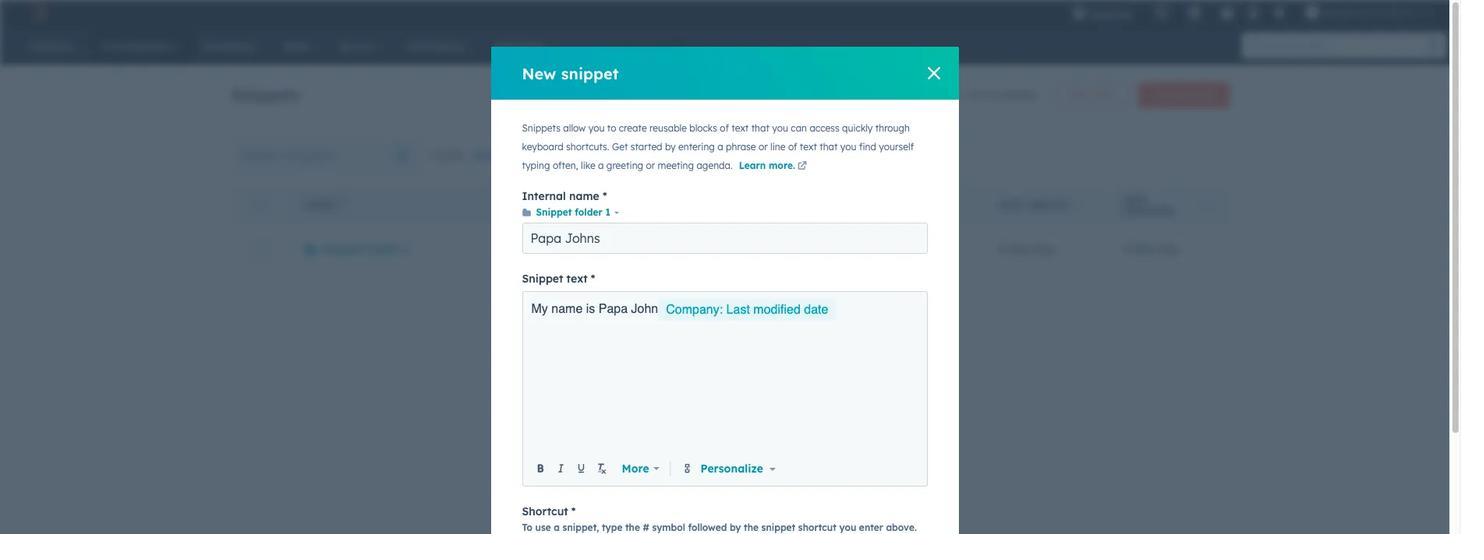 Task type: vqa. For each thing, say whether or not it's contained in the screenshot.
Date
yes



Task type: locate. For each thing, give the bounding box(es) containing it.
#
[[643, 522, 649, 534]]

new inside button
[[1068, 89, 1088, 101]]

started
[[631, 141, 663, 153]]

2 vertical spatial snippet
[[522, 272, 563, 286]]

0 horizontal spatial folder
[[367, 242, 399, 256]]

1 vertical spatial a
[[598, 160, 604, 172]]

text up phrase
[[732, 122, 749, 134]]

name inside my name is papa john company: last modified date
[[552, 303, 583, 317]]

of right blocks
[[720, 122, 729, 134]]

0 horizontal spatial 8 days ago
[[999, 242, 1056, 256]]

name
[[569, 189, 600, 204], [552, 303, 583, 317]]

last
[[726, 303, 750, 317]]

find
[[859, 141, 876, 153]]

name
[[305, 200, 333, 211]]

1 vertical spatial created
[[1026, 200, 1069, 211]]

2 8 days ago from the left
[[1123, 242, 1181, 256]]

new
[[522, 64, 556, 83], [1068, 89, 1088, 101]]

you
[[589, 122, 605, 134], [772, 122, 788, 134], [840, 141, 857, 153], [839, 522, 857, 534]]

snippet up the my
[[522, 272, 563, 286]]

0 horizontal spatial 1
[[403, 242, 408, 256]]

date inside date modified
[[1123, 194, 1148, 205]]

typing
[[522, 160, 550, 172]]

new folder
[[1068, 89, 1116, 101]]

internal
[[522, 189, 566, 204]]

snippet text
[[522, 272, 588, 286]]

date created button
[[980, 187, 1105, 221]]

0 horizontal spatial snippet
[[561, 64, 619, 83]]

shortcuts.
[[566, 141, 610, 153]]

0 horizontal spatial the
[[625, 522, 640, 534]]

1 horizontal spatial ago
[[1160, 242, 1181, 256]]

snippets banner
[[232, 78, 1230, 108]]

name left 'is'
[[552, 303, 583, 317]]

8
[[999, 242, 1005, 256], [1123, 242, 1130, 256]]

date inside date created button
[[999, 200, 1023, 211]]

upgrade
[[1090, 8, 1133, 20]]

1 vertical spatial new
[[1068, 89, 1088, 101]]

snippets for snippets
[[232, 85, 299, 104]]

Search search field
[[232, 140, 421, 171]]

0 vertical spatial snippet folder 1
[[536, 207, 611, 218]]

link opens in a new window image
[[798, 162, 807, 172]]

1 horizontal spatial folder
[[575, 207, 603, 218]]

the right followed
[[744, 522, 759, 534]]

modified inside my name is papa john company: last modified date
[[754, 303, 801, 317]]

1 vertical spatial 1
[[403, 242, 408, 256]]

through
[[876, 122, 910, 134]]

0 horizontal spatial that
[[751, 122, 770, 134]]

2 horizontal spatial snippet
[[1184, 89, 1217, 101]]

snippet right 'create'
[[1184, 89, 1217, 101]]

1 vertical spatial snippets
[[522, 122, 561, 134]]

1 vertical spatial folder
[[575, 207, 603, 218]]

the
[[625, 522, 640, 534], [744, 522, 759, 534]]

or down started
[[646, 160, 655, 172]]

snippet
[[536, 207, 572, 218], [322, 242, 364, 256], [522, 272, 563, 286]]

press to sort. element
[[1204, 199, 1210, 212]]

settings image
[[1247, 7, 1261, 21]]

snippet folder 1
[[536, 207, 611, 218], [322, 242, 408, 256]]

days down "date created"
[[1008, 242, 1032, 256]]

snippets
[[232, 85, 299, 104], [522, 122, 561, 134]]

0 vertical spatial snippets
[[232, 85, 299, 104]]

create snippet
[[1152, 89, 1217, 101]]

agenda.
[[697, 160, 733, 172]]

0 horizontal spatial snippets
[[232, 85, 299, 104]]

2 vertical spatial text
[[567, 272, 588, 286]]

upgrade image
[[1073, 7, 1087, 21]]

2 horizontal spatial text
[[800, 141, 817, 153]]

0 vertical spatial modified
[[1123, 205, 1174, 217]]

that
[[751, 122, 770, 134], [820, 141, 838, 153]]

snippet folder 1 button
[[305, 242, 408, 256]]

0 horizontal spatial new
[[522, 64, 556, 83]]

tara
[[874, 242, 896, 256]]

1 8 days ago from the left
[[999, 242, 1056, 256]]

1 horizontal spatial 1
[[605, 207, 611, 218]]

0 horizontal spatial days
[[1008, 242, 1032, 256]]

marketplaces image
[[1188, 7, 1202, 21]]

1 vertical spatial by
[[730, 522, 741, 534]]

1 horizontal spatial days
[[1133, 242, 1157, 256]]

text up link opens in a new window image
[[800, 141, 817, 153]]

above.
[[886, 522, 917, 534]]

a right use on the left bottom of the page
[[554, 522, 560, 534]]

text up 'is'
[[567, 272, 588, 286]]

ago down 'date modified' button at the top of the page
[[1160, 242, 1181, 256]]

0 horizontal spatial a
[[554, 522, 560, 534]]

1 vertical spatial text
[[800, 141, 817, 153]]

1 horizontal spatial snippet folder 1
[[536, 207, 611, 218]]

snippet left shortcut
[[762, 522, 796, 534]]

1 vertical spatial snippet
[[322, 242, 364, 256]]

0 horizontal spatial of
[[720, 122, 729, 134]]

of
[[974, 88, 984, 102], [720, 122, 729, 134], [788, 141, 797, 153]]

of left 5
[[974, 88, 984, 102]]

keyboard
[[522, 141, 564, 153]]

search button
[[1421, 33, 1447, 59]]

1 horizontal spatial that
[[820, 141, 838, 153]]

snippet inside button
[[1184, 89, 1217, 101]]

ago down "date created"
[[1036, 242, 1056, 256]]

1 horizontal spatial new
[[1068, 89, 1088, 101]]

1 inside popup button
[[605, 207, 611, 218]]

0 vertical spatial name
[[569, 189, 600, 204]]

calling icon image
[[1155, 6, 1169, 20]]

modified left press to sort. element
[[1123, 205, 1174, 217]]

name up snippet folder 1 popup button
[[569, 189, 600, 204]]

snippet inside popup button
[[536, 207, 572, 218]]

that up phrase
[[751, 122, 770, 134]]

of right line
[[788, 141, 797, 153]]

more.
[[769, 160, 795, 172]]

0 horizontal spatial ago
[[1036, 242, 1056, 256]]

1 horizontal spatial modified
[[1123, 205, 1174, 217]]

or
[[759, 141, 768, 153], [646, 160, 655, 172]]

0 vertical spatial or
[[759, 141, 768, 153]]

1 horizontal spatial 8 days ago
[[1123, 242, 1181, 256]]

1 vertical spatial that
[[820, 141, 838, 153]]

1 horizontal spatial snippet
[[762, 522, 796, 534]]

settings link
[[1244, 4, 1264, 21]]

created inside snippets banner
[[997, 88, 1036, 102]]

1 vertical spatial snippet
[[1184, 89, 1217, 101]]

snippet folder 1 down ascending sort. press to sort descending. element in the left of the page
[[322, 242, 408, 256]]

studios
[[1374, 6, 1409, 19]]

0 vertical spatial folder
[[1090, 89, 1116, 101]]

0 vertical spatial text
[[732, 122, 749, 134]]

quickly
[[842, 122, 873, 134]]

personalize
[[701, 462, 763, 476]]

snippet
[[561, 64, 619, 83], [1184, 89, 1217, 101], [762, 522, 796, 534]]

date for date modified
[[1123, 194, 1148, 205]]

get
[[612, 141, 628, 153]]

2 horizontal spatial a
[[718, 141, 723, 153]]

1 vertical spatial name
[[552, 303, 583, 317]]

papa
[[599, 303, 628, 317]]

8 days ago down date modified
[[1123, 242, 1181, 256]]

none text field containing my name is papa john
[[531, 299, 919, 455]]

by down reusable
[[665, 141, 676, 153]]

0 vertical spatial 1
[[605, 207, 611, 218]]

that down access
[[820, 141, 838, 153]]

0 horizontal spatial or
[[646, 160, 655, 172]]

created inside button
[[1026, 200, 1069, 211]]

1 the from the left
[[625, 522, 640, 534]]

press to sort. image
[[1204, 199, 1210, 210]]

modified
[[1123, 205, 1174, 217], [754, 303, 801, 317]]

1 vertical spatial of
[[720, 122, 729, 134]]

tara schultz image
[[1306, 5, 1320, 19]]

learn
[[739, 160, 766, 172]]

2 vertical spatial a
[[554, 522, 560, 534]]

date for date created
[[999, 200, 1023, 211]]

snippets inside snippets banner
[[232, 85, 299, 104]]

1 horizontal spatial snippets
[[522, 122, 561, 134]]

days
[[1008, 242, 1032, 256], [1133, 242, 1157, 256]]

you left "enter"
[[839, 522, 857, 534]]

None text field
[[531, 299, 919, 455]]

shortcut
[[522, 505, 568, 519]]

use
[[535, 522, 551, 534]]

folder inside popup button
[[575, 207, 603, 218]]

new inside dialog
[[522, 64, 556, 83]]

create
[[1152, 89, 1181, 101]]

2 horizontal spatial of
[[974, 88, 984, 102]]

created
[[997, 88, 1036, 102], [1026, 200, 1069, 211]]

2 horizontal spatial folder
[[1090, 89, 1116, 101]]

2 vertical spatial snippet
[[762, 522, 796, 534]]

1 horizontal spatial a
[[598, 160, 604, 172]]

snippet down ascending sort. press to sort descending. element in the left of the page
[[322, 242, 364, 256]]

1 horizontal spatial date
[[1123, 194, 1148, 205]]

modified right last
[[754, 303, 801, 317]]

0 horizontal spatial 8
[[999, 242, 1005, 256]]

by inside snippets allow you to create reusable blocks of text that you can access quickly through keyboard shortcuts. get started by entering a phrase or line of text that you find yourself typing often, like a greeting or meeting agenda.
[[665, 141, 676, 153]]

1 horizontal spatial the
[[744, 522, 759, 534]]

meeting
[[658, 160, 694, 172]]

a right like
[[598, 160, 604, 172]]

0 horizontal spatial date
[[999, 200, 1023, 211]]

2
[[1412, 6, 1418, 19]]

create
[[619, 122, 647, 134]]

a
[[718, 141, 723, 153], [598, 160, 604, 172], [554, 522, 560, 534]]

or left line
[[759, 141, 768, 153]]

search image
[[1429, 41, 1440, 51]]

8 down date modified
[[1123, 242, 1130, 256]]

folder
[[1090, 89, 1116, 101], [575, 207, 603, 218], [367, 242, 399, 256]]

0 vertical spatial created
[[997, 88, 1036, 102]]

by
[[665, 141, 676, 153], [730, 522, 741, 534]]

date
[[1123, 194, 1148, 205], [999, 200, 1023, 211]]

8 days ago down "date created"
[[999, 242, 1056, 256]]

snippet up the allow
[[561, 64, 619, 83]]

by right followed
[[730, 522, 741, 534]]

new up keyboard
[[522, 64, 556, 83]]

a up agenda. at the top
[[718, 141, 723, 153]]

0 vertical spatial snippet
[[536, 207, 572, 218]]

1 horizontal spatial of
[[788, 141, 797, 153]]

snippet folder 1 down internal name
[[536, 207, 611, 218]]

snippet down internal name
[[536, 207, 572, 218]]

menu
[[1062, 0, 1443, 25]]

1 vertical spatial snippet folder 1
[[322, 242, 408, 256]]

the left #
[[625, 522, 640, 534]]

1 vertical spatial modified
[[754, 303, 801, 317]]

0 vertical spatial by
[[665, 141, 676, 153]]

0 vertical spatial new
[[522, 64, 556, 83]]

0 vertical spatial of
[[974, 88, 984, 102]]

hubspot image
[[28, 3, 47, 22]]

0 horizontal spatial by
[[665, 141, 676, 153]]

hubspot link
[[19, 3, 58, 22]]

my
[[531, 303, 548, 317]]

new snippet dialog
[[491, 47, 959, 535]]

menu item
[[1144, 0, 1147, 25]]

menu containing apoptosis studios 2
[[1062, 0, 1443, 25]]

0 vertical spatial snippet
[[561, 64, 619, 83]]

1 horizontal spatial 8
[[1123, 242, 1130, 256]]

2 vertical spatial folder
[[367, 242, 399, 256]]

snippet,
[[563, 522, 599, 534]]

Internal name text field
[[522, 223, 928, 254]]

0 horizontal spatial modified
[[754, 303, 801, 317]]

1 vertical spatial or
[[646, 160, 655, 172]]

snippets inside snippets allow you to create reusable blocks of text that you can access quickly through keyboard shortcuts. get started by entering a phrase or line of text that you find yourself typing often, like a greeting or meeting agenda.
[[522, 122, 561, 134]]

days down date modified
[[1133, 242, 1157, 256]]

1 horizontal spatial by
[[730, 522, 741, 534]]

notifications image
[[1273, 7, 1287, 21]]

notifications button
[[1267, 0, 1293, 25]]

0 horizontal spatial snippet folder 1
[[322, 242, 408, 256]]

new right 0 of 5 created
[[1068, 89, 1088, 101]]

8 down "date created"
[[999, 242, 1005, 256]]

more button
[[612, 461, 670, 477]]

any button
[[473, 140, 515, 171]]



Task type: describe. For each thing, give the bounding box(es) containing it.
more
[[622, 462, 649, 476]]

link opens in a new window image
[[798, 160, 807, 174]]

access
[[810, 122, 840, 134]]

enter
[[859, 522, 883, 534]]

by inside shortcut to use a snippet, type the # symbol followed by the snippet shortcut you enter above.
[[730, 522, 741, 534]]

of inside snippets banner
[[974, 88, 984, 102]]

snippet folder 1 button
[[522, 204, 620, 221]]

you inside shortcut to use a snippet, type the # symbol followed by the snippet shortcut you enter above.
[[839, 522, 857, 534]]

date created
[[999, 200, 1069, 211]]

phrase
[[726, 141, 756, 153]]

to
[[607, 122, 616, 134]]

schultz
[[899, 242, 936, 256]]

any
[[473, 148, 494, 162]]

help image
[[1221, 7, 1235, 21]]

date modified
[[1123, 194, 1174, 217]]

create snippet button
[[1139, 83, 1230, 108]]

snippet inside shortcut to use a snippet, type the # symbol followed by the snippet shortcut you enter above.
[[762, 522, 796, 534]]

1 ago from the left
[[1036, 242, 1056, 256]]

company:
[[666, 303, 723, 317]]

ascending sort. press to sort descending. element
[[338, 199, 344, 212]]

calling icon button
[[1149, 2, 1176, 23]]

snippets allow you to create reusable blocks of text that you can access quickly through keyboard shortcuts. get started by entering a phrase or line of text that you find yourself typing often, like a greeting or meeting agenda.
[[522, 122, 914, 172]]

date
[[804, 303, 828, 317]]

0 vertical spatial a
[[718, 141, 723, 153]]

5
[[987, 88, 994, 102]]

followed
[[688, 522, 727, 534]]

tara schultz
[[874, 242, 936, 256]]

yourself
[[879, 141, 914, 153]]

to
[[522, 522, 533, 534]]

Search HubSpot search field
[[1242, 33, 1433, 59]]

internal name
[[522, 189, 600, 204]]

apoptosis studios 2 button
[[1296, 0, 1441, 25]]

1 days from the left
[[1008, 242, 1032, 256]]

john
[[631, 303, 658, 317]]

2 8 from the left
[[1123, 242, 1130, 256]]

ascending sort. press to sort descending. image
[[338, 199, 344, 210]]

new folder button
[[1055, 83, 1129, 108]]

0
[[964, 88, 971, 102]]

you left 'find'
[[840, 141, 857, 153]]

you left can
[[772, 122, 788, 134]]

snippet for new snippet
[[561, 64, 619, 83]]

my name is papa john company: last modified date
[[531, 303, 828, 317]]

type
[[602, 522, 623, 534]]

learn more.
[[739, 160, 795, 172]]

shortcut to use a snippet, type the # symbol followed by the snippet shortcut you enter above.
[[522, 505, 917, 535]]

name for my
[[552, 303, 583, 317]]

snippets for snippets allow you to create reusable blocks of text that you can access quickly through keyboard shortcuts. get started by entering a phrase or line of text that you find yourself typing often, like a greeting or meeting agenda.
[[522, 122, 561, 134]]

2 the from the left
[[744, 522, 759, 534]]

0 vertical spatial that
[[751, 122, 770, 134]]

entering
[[678, 141, 715, 153]]

line
[[771, 141, 786, 153]]

like
[[581, 160, 596, 172]]

shortcut
[[798, 522, 837, 534]]

2 vertical spatial of
[[788, 141, 797, 153]]

close image
[[928, 67, 940, 80]]

you left the to
[[589, 122, 605, 134]]

owner:
[[430, 148, 466, 162]]

2 days from the left
[[1133, 242, 1157, 256]]

1 horizontal spatial text
[[732, 122, 749, 134]]

symbol
[[652, 522, 685, 534]]

reusable
[[650, 122, 687, 134]]

name button
[[287, 187, 855, 221]]

new for new snippet
[[522, 64, 556, 83]]

folder inside button
[[1090, 89, 1116, 101]]

name for internal
[[569, 189, 600, 204]]

0 horizontal spatial text
[[567, 272, 588, 286]]

apoptosis studios 2
[[1323, 6, 1418, 19]]

is
[[586, 303, 595, 317]]

apoptosis
[[1323, 6, 1371, 19]]

modified inside button
[[1123, 205, 1174, 217]]

help button
[[1215, 0, 1241, 25]]

personalize button
[[697, 460, 779, 478]]

learn more. link
[[739, 160, 809, 174]]

1 8 from the left
[[999, 242, 1005, 256]]

0 of 5 created
[[964, 88, 1036, 102]]

new snippet
[[522, 64, 619, 83]]

greeting
[[607, 160, 643, 172]]

often,
[[553, 160, 578, 172]]

new for new folder
[[1068, 89, 1088, 101]]

marketplaces button
[[1179, 0, 1211, 25]]

can
[[791, 122, 807, 134]]

allow
[[563, 122, 586, 134]]

2 ago from the left
[[1160, 242, 1181, 256]]

blocks
[[690, 122, 717, 134]]

snippet folder 1 inside popup button
[[536, 207, 611, 218]]

1 horizontal spatial or
[[759, 141, 768, 153]]

snippet for create snippet
[[1184, 89, 1217, 101]]

date modified button
[[1105, 187, 1229, 221]]

a inside shortcut to use a snippet, type the # symbol followed by the snippet shortcut you enter above.
[[554, 522, 560, 534]]



